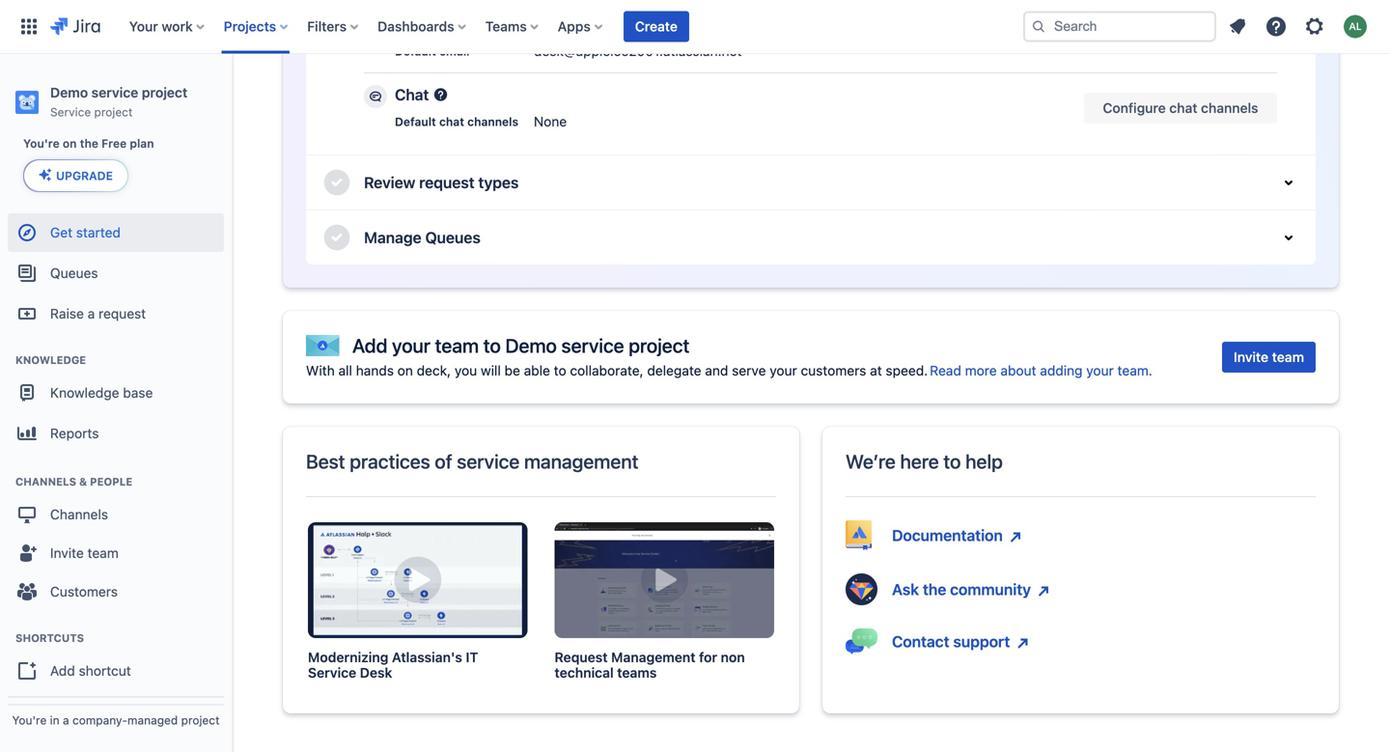 Task type: locate. For each thing, give the bounding box(es) containing it.
queues inside queues link
[[50, 265, 98, 281]]

0 vertical spatial add
[[1115, 29, 1141, 45]]

chat image
[[433, 87, 448, 102]]

0 horizontal spatial add
[[50, 663, 75, 679]]

request
[[419, 173, 475, 192], [99, 306, 146, 322]]

1 horizontal spatial the
[[923, 580, 947, 599]]

2 horizontal spatial your
[[1087, 363, 1114, 379]]

request left the types
[[419, 173, 475, 192]]

1 vertical spatial invite
[[50, 545, 84, 561]]

2 horizontal spatial to
[[944, 450, 961, 473]]

chat right the configure
[[1170, 100, 1198, 116]]

started
[[76, 225, 121, 241]]

0 horizontal spatial request
[[99, 306, 146, 322]]

banner containing your work
[[0, 0, 1390, 54]]

0 vertical spatial knowledge
[[15, 354, 86, 367]]

you're for you're on the free plan
[[23, 137, 60, 150]]

apps
[[558, 18, 591, 34]]

service for demo
[[50, 105, 91, 119]]

email
[[439, 44, 470, 58]]

channels down the address
[[1201, 100, 1259, 116]]

0 horizontal spatial queues
[[50, 265, 98, 281]]

service inside demo service project service project
[[91, 84, 138, 100]]

0 vertical spatial default
[[395, 44, 436, 58]]

0 vertical spatial invite team
[[1234, 349, 1304, 365]]

checked image
[[322, 167, 352, 198]]

0 horizontal spatial to
[[483, 334, 501, 357]]

your work button
[[123, 11, 212, 42]]

notifications image
[[1226, 15, 1249, 38]]

customers
[[801, 363, 867, 379]]

1 default from the top
[[395, 44, 436, 58]]

the
[[80, 137, 98, 150], [923, 580, 947, 599]]

invite team button
[[8, 534, 224, 573]]

0 horizontal spatial your
[[392, 334, 431, 357]]

teams
[[485, 18, 527, 34]]

add down shortcuts
[[50, 663, 75, 679]]

add custom address
[[1115, 29, 1246, 45]]

service inside modernizing atlassian's it service desk
[[308, 665, 356, 681]]

0 horizontal spatial service
[[50, 105, 91, 119]]

0 vertical spatial you're
[[23, 137, 60, 150]]

on left deck,
[[398, 363, 413, 379]]

1 vertical spatial service
[[308, 665, 356, 681]]

team
[[435, 334, 479, 357], [1272, 349, 1304, 365], [87, 545, 119, 561]]

0 vertical spatial request
[[419, 173, 475, 192]]

contact support link
[[846, 629, 1316, 655]]

1 vertical spatial a
[[63, 714, 69, 727]]

project up delegate
[[629, 334, 690, 357]]

1 group from the top
[[8, 208, 224, 752]]

service up free
[[91, 84, 138, 100]]

to
[[483, 334, 501, 357], [554, 363, 566, 379], [944, 450, 961, 473]]

your profile and settings image
[[1344, 15, 1367, 38]]

channels inside dropdown button
[[50, 507, 108, 523]]

primary element
[[12, 0, 1023, 54]]

queues link
[[8, 252, 224, 295]]

invite
[[1234, 349, 1269, 365], [50, 545, 84, 561]]

1 horizontal spatial channels
[[1201, 100, 1259, 116]]

chat inside configure chat channels link
[[1170, 100, 1198, 116]]

queues down review request types
[[425, 228, 481, 247]]

a right raise
[[88, 306, 95, 322]]

invite inside popup button
[[50, 545, 84, 561]]

1 vertical spatial request
[[99, 306, 146, 322]]

your up deck,
[[392, 334, 431, 357]]

to left help at the right
[[944, 450, 961, 473]]

demo up able
[[505, 334, 557, 357]]

0 vertical spatial a
[[88, 306, 95, 322]]

0 vertical spatial service
[[50, 105, 91, 119]]

banner
[[0, 0, 1390, 54]]

you're left the in
[[12, 714, 47, 727]]

add inside "link"
[[1115, 29, 1141, 45]]

email
[[395, 15, 434, 33]]

2 horizontal spatial add
[[1115, 29, 1141, 45]]

appswitcher icon image
[[17, 15, 41, 38]]

service up you're on the free plan
[[50, 105, 91, 119]]

0 horizontal spatial chat
[[439, 115, 464, 128]]

2 vertical spatial add
[[50, 663, 75, 679]]

ask the community
[[892, 580, 1031, 599]]

a inside group
[[88, 306, 95, 322]]

0 horizontal spatial invite
[[50, 545, 84, 561]]

0 horizontal spatial a
[[63, 714, 69, 727]]

reports
[[50, 426, 99, 441]]

channels & people
[[15, 476, 132, 488]]

ask
[[892, 580, 919, 599]]

non
[[721, 649, 745, 665]]

knowledge up reports at the bottom
[[50, 385, 119, 401]]

service left desk
[[308, 665, 356, 681]]

shortcuts
[[15, 632, 84, 645]]

jira image
[[50, 15, 100, 38], [50, 15, 100, 38]]

2 vertical spatial service
[[457, 450, 520, 473]]

service right of
[[457, 450, 520, 473]]

for
[[699, 649, 717, 665]]

reports link
[[8, 412, 224, 455]]

filters
[[307, 18, 347, 34]]

to up will
[[483, 334, 501, 357]]

to right able
[[554, 363, 566, 379]]

1 vertical spatial on
[[398, 363, 413, 379]]

you
[[455, 363, 477, 379]]

chat
[[1170, 100, 1198, 116], [439, 115, 464, 128]]

0 horizontal spatial on
[[63, 137, 77, 150]]

request inside group
[[99, 306, 146, 322]]

1 vertical spatial to
[[554, 363, 566, 379]]

default for email
[[395, 44, 436, 58]]

ask the community link
[[846, 574, 1316, 605]]

add for add your team to demo service project
[[352, 334, 388, 357]]

queues up raise
[[50, 265, 98, 281]]

address
[[1195, 29, 1246, 45]]

knowledge for knowledge base
[[50, 385, 119, 401]]

0 horizontal spatial team
[[87, 545, 119, 561]]

chat for configure
[[1170, 100, 1198, 116]]

your
[[392, 334, 431, 357], [770, 363, 797, 379], [1087, 363, 1114, 379]]

configure
[[1103, 100, 1166, 116]]

1 vertical spatial add
[[352, 334, 388, 357]]

plan
[[130, 137, 154, 150]]

0 horizontal spatial demo
[[50, 84, 88, 100]]

modernizing
[[308, 649, 389, 665]]

1 horizontal spatial chat
[[1170, 100, 1198, 116]]

group
[[8, 208, 224, 752], [8, 696, 224, 752]]

channels left "&"
[[15, 476, 76, 488]]

0 vertical spatial invite
[[1234, 349, 1269, 365]]

1 horizontal spatial a
[[88, 306, 95, 322]]

managed
[[127, 714, 178, 727]]

review request types
[[364, 173, 519, 192]]

0 horizontal spatial service
[[91, 84, 138, 100]]

project up plan
[[142, 84, 188, 100]]

2 horizontal spatial service
[[561, 334, 624, 357]]

upgrade
[[56, 169, 113, 183]]

1 horizontal spatial to
[[554, 363, 566, 379]]

channels
[[15, 476, 76, 488], [50, 507, 108, 523]]

2 vertical spatial to
[[944, 450, 961, 473]]

read more about adding your team. button
[[928, 361, 1153, 380]]

apps button
[[552, 11, 610, 42]]

configure chat channels link
[[1084, 93, 1277, 124]]

channels left none
[[467, 115, 519, 128]]

project
[[142, 84, 188, 100], [94, 105, 133, 119], [629, 334, 690, 357], [181, 714, 220, 727]]

request down queues link
[[99, 306, 146, 322]]

search image
[[1031, 19, 1047, 34]]

1 horizontal spatial request
[[419, 173, 475, 192]]

default down chat
[[395, 115, 436, 128]]

1 horizontal spatial service
[[457, 450, 520, 473]]

collaborate,
[[570, 363, 644, 379]]

demo up you're on the free plan
[[50, 84, 88, 100]]

knowledge base
[[50, 385, 153, 401]]

0 vertical spatial demo
[[50, 84, 88, 100]]

1 vertical spatial demo
[[505, 334, 557, 357]]

chat down chat icon
[[439, 115, 464, 128]]

default down dashboards
[[395, 44, 436, 58]]

add up hands
[[352, 334, 388, 357]]

company-
[[72, 714, 127, 727]]

channels for default chat channels
[[467, 115, 519, 128]]

0 horizontal spatial invite team
[[50, 545, 119, 561]]

documentation link
[[846, 520, 1316, 550]]

add for add custom address
[[1115, 29, 1141, 45]]

help image
[[1265, 15, 1288, 38]]

1 vertical spatial default
[[395, 115, 436, 128]]

1 vertical spatial you're
[[12, 714, 47, 727]]

invite team
[[1234, 349, 1304, 365], [50, 545, 119, 561]]

2 default from the top
[[395, 115, 436, 128]]

0 horizontal spatial channels
[[467, 115, 519, 128]]

channels down "&"
[[50, 507, 108, 523]]

1 horizontal spatial queues
[[425, 228, 481, 247]]

on up upgrade button
[[63, 137, 77, 150]]

checked image
[[322, 222, 352, 253]]

your right serve
[[770, 363, 797, 379]]

sidebar navigation image
[[210, 77, 253, 116]]

knowledge down raise
[[15, 354, 86, 367]]

with
[[306, 363, 335, 379]]

service
[[91, 84, 138, 100], [561, 334, 624, 357], [457, 450, 520, 473]]

1 horizontal spatial add
[[352, 334, 388, 357]]

your left the team.
[[1087, 363, 1114, 379]]

upgrade button
[[24, 160, 127, 191]]

support
[[953, 632, 1010, 651]]

1 vertical spatial channels
[[50, 507, 108, 523]]

with all hands on deck, you will be able to collaborate, delegate and serve your customers at speed. read more about adding your team.
[[306, 363, 1153, 379]]

1 horizontal spatial on
[[398, 363, 413, 379]]

channels
[[1201, 100, 1259, 116], [467, 115, 519, 128]]

0 vertical spatial channels
[[15, 476, 76, 488]]

a right the in
[[63, 714, 69, 727]]

default
[[395, 44, 436, 58], [395, 115, 436, 128]]

1 horizontal spatial team
[[435, 334, 479, 357]]

types
[[478, 173, 519, 192]]

1 vertical spatial service
[[561, 334, 624, 357]]

of
[[435, 450, 452, 473]]

best practices of service management
[[306, 450, 639, 473]]

manage queues
[[364, 228, 481, 247]]

service
[[50, 105, 91, 119], [308, 665, 356, 681]]

on
[[63, 137, 77, 150], [398, 363, 413, 379]]

create button
[[624, 11, 689, 42]]

0 horizontal spatial the
[[80, 137, 98, 150]]

0 vertical spatial queues
[[425, 228, 481, 247]]

project up free
[[94, 105, 133, 119]]

the right ask
[[923, 580, 947, 599]]

2 horizontal spatial team
[[1272, 349, 1304, 365]]

channels for channels
[[50, 507, 108, 523]]

add inside button
[[50, 663, 75, 679]]

1 horizontal spatial invite team
[[1234, 349, 1304, 365]]

service inside demo service project service project
[[50, 105, 91, 119]]

documentation
[[892, 526, 1003, 545]]

1 horizontal spatial service
[[308, 665, 356, 681]]

settings image
[[1304, 15, 1327, 38]]

0 vertical spatial service
[[91, 84, 138, 100]]

channels inside configure chat channels link
[[1201, 100, 1259, 116]]

service for modernizing
[[308, 665, 356, 681]]

you're up upgrade button
[[23, 137, 60, 150]]

project right managed
[[181, 714, 220, 727]]

1 vertical spatial queues
[[50, 265, 98, 281]]

add
[[1115, 29, 1141, 45], [352, 334, 388, 357], [50, 663, 75, 679]]

group containing get started
[[8, 208, 224, 752]]

channels for channels & people
[[15, 476, 76, 488]]

the left free
[[80, 137, 98, 150]]

chevron image
[[1277, 171, 1301, 194]]

dashboards button
[[372, 11, 474, 42]]

1 vertical spatial invite team
[[50, 545, 119, 561]]

we're
[[846, 450, 896, 473]]

service up collaborate, on the left of page
[[561, 334, 624, 357]]

add left custom
[[1115, 29, 1141, 45]]

1 vertical spatial knowledge
[[50, 385, 119, 401]]

demo
[[50, 84, 88, 100], [505, 334, 557, 357]]



Task type: describe. For each thing, give the bounding box(es) containing it.
help
[[966, 450, 1003, 473]]

more
[[965, 363, 997, 379]]

invite team link
[[1222, 342, 1316, 373]]

will
[[481, 363, 501, 379]]

deck,
[[417, 363, 451, 379]]

raise a request
[[50, 306, 146, 322]]

delegate
[[647, 363, 702, 379]]

default for chat
[[395, 115, 436, 128]]

raise
[[50, 306, 84, 322]]

serve
[[732, 363, 766, 379]]

add your team to demo service project
[[352, 334, 690, 357]]

add for add shortcut
[[50, 663, 75, 679]]

invite team inside popup button
[[50, 545, 119, 561]]

read
[[930, 363, 962, 379]]

2 group from the top
[[8, 696, 224, 752]]

request management for non technical teams
[[555, 649, 745, 681]]

your work
[[129, 18, 193, 34]]

1 vertical spatial the
[[923, 580, 947, 599]]

knowledge for knowledge
[[15, 354, 86, 367]]

customers
[[50, 584, 118, 600]]

and
[[705, 363, 728, 379]]

desk@applelee2001.atlassian.net
[[534, 43, 742, 59]]

contact support
[[892, 632, 1010, 651]]

knowledge group
[[8, 333, 224, 461]]

review
[[364, 173, 415, 192]]

community
[[950, 580, 1031, 599]]

0 vertical spatial on
[[63, 137, 77, 150]]

contact
[[892, 632, 950, 651]]

hands
[[356, 363, 394, 379]]

&
[[79, 476, 87, 488]]

base
[[123, 385, 153, 401]]

adding
[[1040, 363, 1083, 379]]

modernizing atlassian's it service desk
[[308, 649, 478, 681]]

we're here to help
[[846, 450, 1003, 473]]

chevron image
[[1277, 226, 1301, 249]]

you're on the free plan
[[23, 137, 154, 150]]

chat image
[[368, 89, 383, 104]]

invite team image
[[306, 334, 340, 357]]

1 horizontal spatial invite
[[1234, 349, 1269, 365]]

default email
[[395, 44, 470, 58]]

channels & people group
[[8, 455, 224, 617]]

customers link
[[8, 573, 224, 611]]

dashboards
[[378, 18, 454, 34]]

demo inside demo service project service project
[[50, 84, 88, 100]]

0 vertical spatial the
[[80, 137, 98, 150]]

best
[[306, 450, 345, 473]]

create
[[635, 18, 678, 34]]

add shortcut
[[50, 663, 131, 679]]

people
[[90, 476, 132, 488]]

Search field
[[1023, 11, 1217, 42]]

manage queues button
[[306, 210, 1316, 265]]

channels button
[[8, 495, 224, 534]]

shortcut
[[79, 663, 131, 679]]

demo service project service project
[[50, 84, 188, 119]]

add shortcut button
[[8, 652, 224, 691]]

default chat channels
[[395, 115, 519, 128]]

custom
[[1144, 29, 1192, 45]]

team inside popup button
[[87, 545, 119, 561]]

teams button
[[480, 11, 546, 42]]

free
[[101, 137, 127, 150]]

technical
[[555, 665, 614, 681]]

shortcuts group
[[8, 611, 224, 696]]

management
[[611, 649, 696, 665]]

here
[[900, 450, 939, 473]]

request
[[555, 649, 608, 665]]

you're for you're in a company-managed project
[[12, 714, 47, 727]]

desk
[[360, 665, 392, 681]]

channels for configure chat channels
[[1201, 100, 1259, 116]]

1 horizontal spatial your
[[770, 363, 797, 379]]

0 vertical spatial to
[[483, 334, 501, 357]]

1 horizontal spatial demo
[[505, 334, 557, 357]]

it
[[466, 649, 478, 665]]

add custom address link
[[1084, 22, 1277, 53]]

in
[[50, 714, 60, 727]]

chat for default
[[439, 115, 464, 128]]

knowledge base link
[[8, 374, 224, 412]]

manage
[[364, 228, 422, 247]]

about
[[1001, 363, 1037, 379]]

email image
[[368, 18, 383, 34]]

you're in a company-managed project
[[12, 714, 220, 727]]

get
[[50, 225, 73, 241]]

configure chat channels
[[1103, 100, 1259, 116]]

queues inside manage queues dropdown button
[[425, 228, 481, 247]]

raise a request link
[[8, 295, 224, 333]]

able
[[524, 363, 550, 379]]

request inside dropdown button
[[419, 173, 475, 192]]

your
[[129, 18, 158, 34]]

get started link
[[8, 214, 224, 252]]

email image
[[438, 16, 453, 32]]

management
[[524, 450, 639, 473]]

at
[[870, 363, 882, 379]]

team.
[[1118, 363, 1153, 379]]

get started
[[50, 225, 121, 241]]

practices
[[350, 450, 430, 473]]



Task type: vqa. For each thing, say whether or not it's contained in the screenshot.
your
yes



